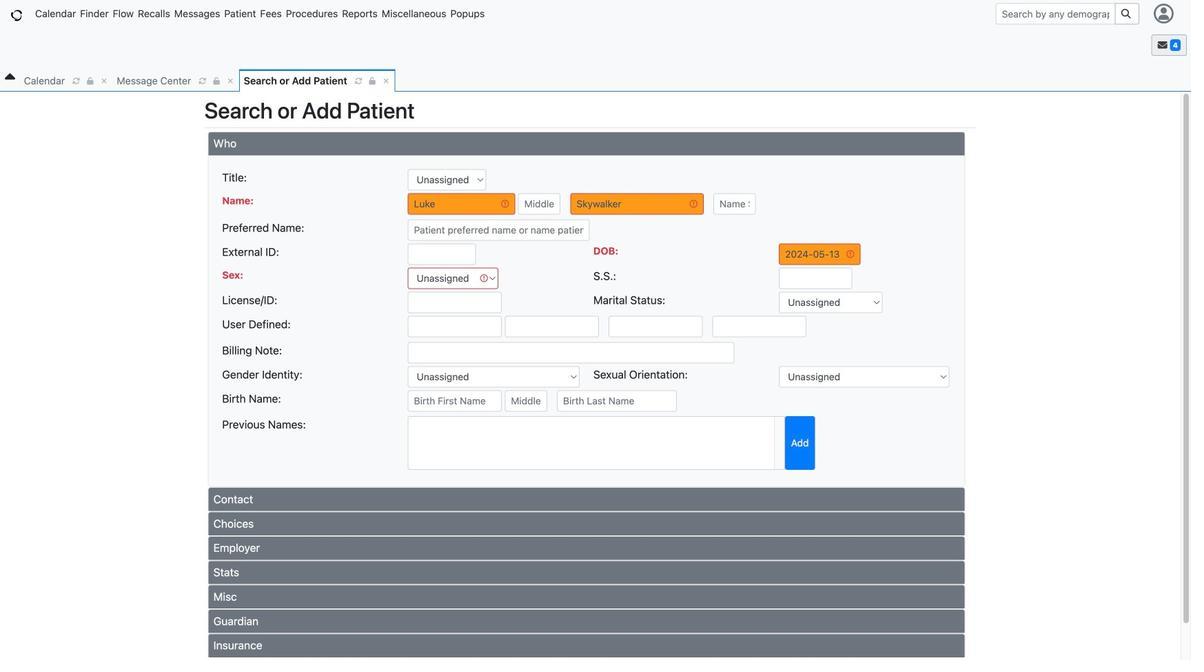 Task type: describe. For each thing, give the bounding box(es) containing it.
current user image
[[1151, 4, 1176, 24]]

Search by any demographics text field
[[996, 3, 1116, 24]]

toggle the patient panel image
[[5, 69, 15, 86]]

search for patient by entering whole or part of any demographics field information image
[[1121, 9, 1133, 19]]



Task type: locate. For each thing, give the bounding box(es) containing it.
envelope image
[[1158, 40, 1167, 50]]

main menu logo image
[[11, 10, 22, 21]]



